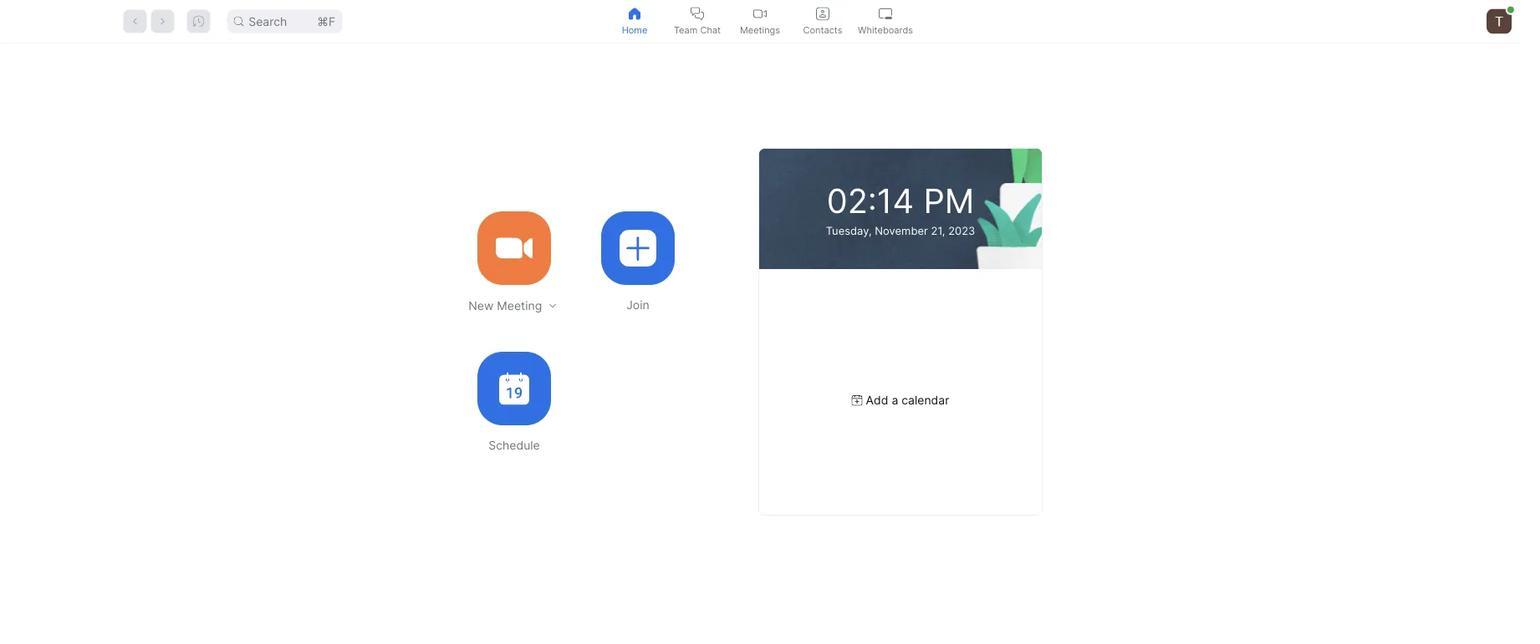 Task type: locate. For each thing, give the bounding box(es) containing it.
home button
[[604, 0, 666, 43]]

pm
[[924, 180, 975, 221]]

add a calendar
[[866, 394, 950, 408]]

tab list containing home
[[604, 0, 917, 43]]

magnifier image
[[234, 16, 244, 26]]

02:14
[[827, 180, 914, 221]]

whiteboard small image
[[879, 7, 893, 20], [879, 7, 893, 20]]

video camera on image
[[496, 230, 533, 267], [496, 230, 533, 267]]

video on image
[[754, 7, 767, 20], [754, 7, 767, 20]]

whiteboards
[[858, 24, 913, 35]]

plus squircle image
[[620, 230, 657, 267], [620, 230, 657, 267]]

schedule
[[489, 439, 540, 453]]

online image
[[1508, 6, 1515, 13], [1508, 6, 1515, 13]]

chat
[[700, 24, 721, 35]]

team chat button
[[666, 0, 729, 43]]

tab list
[[604, 0, 917, 43]]

meetings button
[[729, 0, 792, 43]]

team
[[674, 24, 698, 35]]

magnifier image
[[234, 16, 244, 26]]

profile contact image
[[816, 7, 830, 20], [816, 7, 830, 20]]

home small image
[[628, 7, 642, 20]]

home tab panel
[[0, 43, 1521, 621]]

avatar image
[[1487, 9, 1512, 34]]

21,
[[931, 224, 946, 237]]

calendar add calendar image
[[852, 395, 863, 406]]

team chat image
[[691, 7, 704, 20], [691, 7, 704, 20]]

chevron down small image
[[547, 300, 559, 312], [547, 300, 559, 312]]

schedule image
[[499, 373, 530, 405]]

home
[[622, 24, 648, 35]]

team chat
[[674, 24, 721, 35]]

calendar
[[902, 394, 950, 408]]

tuesday,
[[826, 224, 872, 237]]

add
[[866, 394, 889, 408]]



Task type: describe. For each thing, give the bounding box(es) containing it.
contacts
[[803, 24, 843, 35]]

calendar add calendar image
[[852, 395, 863, 406]]

home small image
[[628, 7, 642, 20]]

⌘f
[[317, 14, 336, 28]]

november
[[875, 224, 928, 237]]

new
[[469, 299, 494, 313]]

2023
[[949, 224, 976, 237]]

02:14 pm tuesday, november 21, 2023
[[826, 180, 976, 237]]

add a calendar link
[[852, 394, 950, 408]]

a
[[892, 394, 899, 408]]

new meeting
[[469, 299, 542, 313]]

meetings
[[740, 24, 781, 35]]

contacts button
[[792, 0, 855, 43]]

meeting
[[497, 299, 542, 313]]

join
[[627, 298, 650, 312]]

search
[[249, 14, 287, 28]]

whiteboards button
[[855, 0, 917, 43]]



